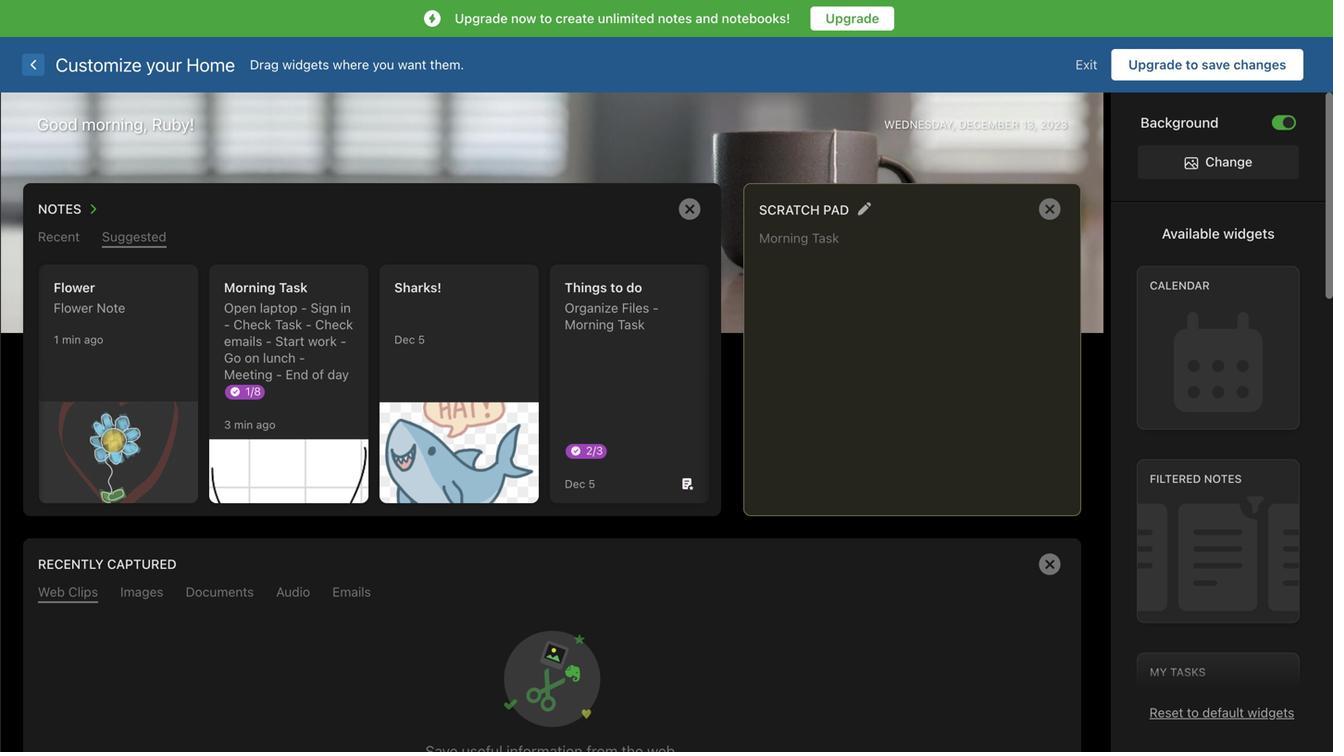 Task type: describe. For each thing, give the bounding box(es) containing it.
upgrade to save changes button
[[1112, 49, 1304, 81]]

you
[[373, 57, 394, 72]]

changes
[[1234, 57, 1287, 72]]

exit
[[1076, 57, 1098, 72]]

reset
[[1150, 706, 1184, 721]]

0 vertical spatial to
[[540, 11, 552, 26]]

upgrade to save changes
[[1129, 57, 1287, 72]]

available
[[1162, 225, 1220, 242]]

unlimited
[[598, 11, 655, 26]]

customize your home
[[56, 54, 235, 75]]

2 remove image from the top
[[1032, 546, 1069, 584]]

reset to default widgets button
[[1150, 706, 1295, 721]]

save
[[1202, 57, 1231, 72]]

change
[[1206, 154, 1253, 169]]

upgrade now to create unlimited notes and notebooks!
[[455, 11, 791, 26]]

good
[[37, 114, 78, 134]]

drag
[[250, 57, 279, 72]]

december
[[959, 118, 1019, 131]]

to for upgrade
[[1186, 57, 1199, 72]]

widgets for available
[[1224, 225, 1275, 242]]

filtered
[[1150, 473, 1202, 486]]

my tasks
[[1150, 666, 1206, 679]]

tasks
[[1171, 666, 1206, 679]]

them.
[[430, 57, 464, 72]]

notes
[[658, 11, 692, 26]]

1 remove image from the top
[[1032, 191, 1069, 228]]

upgrade for upgrade now to create unlimited notes and notebooks!
[[455, 11, 508, 26]]

change button
[[1138, 145, 1299, 179]]

exit button
[[1062, 49, 1112, 81]]

drag widgets where you want them.
[[250, 57, 464, 72]]

scratch
[[759, 202, 820, 217]]

home
[[186, 54, 235, 75]]

background
[[1141, 114, 1219, 131]]

create
[[556, 11, 595, 26]]



Task type: vqa. For each thing, say whether or not it's contained in the screenshot.
Upgrade button
yes



Task type: locate. For each thing, give the bounding box(es) containing it.
edit widget title image
[[858, 202, 872, 216]]

where
[[333, 57, 369, 72]]

good morning, ruby!
[[37, 114, 194, 134]]

wednesday, december 13, 2023
[[885, 118, 1068, 131]]

filtered notes
[[1150, 473, 1242, 486]]

widgets right default
[[1248, 706, 1295, 721]]

to
[[540, 11, 552, 26], [1186, 57, 1199, 72], [1188, 706, 1200, 721]]

1 vertical spatial remove image
[[1032, 546, 1069, 584]]

morning,
[[82, 114, 148, 134]]

want
[[398, 57, 427, 72]]

my
[[1150, 666, 1168, 679]]

and
[[696, 11, 719, 26]]

2 vertical spatial to
[[1188, 706, 1200, 721]]

upgrade for upgrade to save changes
[[1129, 57, 1183, 72]]

1 vertical spatial widgets
[[1224, 225, 1275, 242]]

upgrade for upgrade
[[826, 11, 880, 26]]

0 vertical spatial widgets
[[282, 57, 329, 72]]

available widgets
[[1162, 225, 1275, 242]]

now
[[511, 11, 537, 26]]

ruby!
[[152, 114, 194, 134]]

2 vertical spatial widgets
[[1248, 706, 1295, 721]]

notes
[[1205, 473, 1242, 486]]

1 vertical spatial to
[[1186, 57, 1199, 72]]

background image
[[1284, 117, 1295, 128]]

scratch pad button
[[759, 197, 850, 221]]

to inside button
[[1186, 57, 1199, 72]]

13,
[[1022, 118, 1037, 131]]

scratch pad
[[759, 202, 850, 217]]

0 horizontal spatial upgrade
[[455, 11, 508, 26]]

2023
[[1041, 118, 1068, 131]]

widgets
[[282, 57, 329, 72], [1224, 225, 1275, 242], [1248, 706, 1295, 721]]

remove image
[[671, 191, 709, 228]]

reset to default widgets
[[1150, 706, 1295, 721]]

2 horizontal spatial upgrade
[[1129, 57, 1183, 72]]

pad
[[824, 202, 850, 217]]

1 horizontal spatial upgrade
[[826, 11, 880, 26]]

upgrade
[[455, 11, 508, 26], [826, 11, 880, 26], [1129, 57, 1183, 72]]

widgets right drag
[[282, 57, 329, 72]]

widgets right available
[[1224, 225, 1275, 242]]

calendar
[[1150, 279, 1210, 292]]

your
[[146, 54, 182, 75]]

0 vertical spatial remove image
[[1032, 191, 1069, 228]]

to left save
[[1186, 57, 1199, 72]]

to right reset
[[1188, 706, 1200, 721]]

to for reset
[[1188, 706, 1200, 721]]

remove image
[[1032, 191, 1069, 228], [1032, 546, 1069, 584]]

widgets for drag
[[282, 57, 329, 72]]

default
[[1203, 706, 1245, 721]]

to right the now
[[540, 11, 552, 26]]

wednesday,
[[885, 118, 956, 131]]

customize
[[56, 54, 142, 75]]

notebooks!
[[722, 11, 791, 26]]

upgrade button
[[811, 6, 895, 31]]



